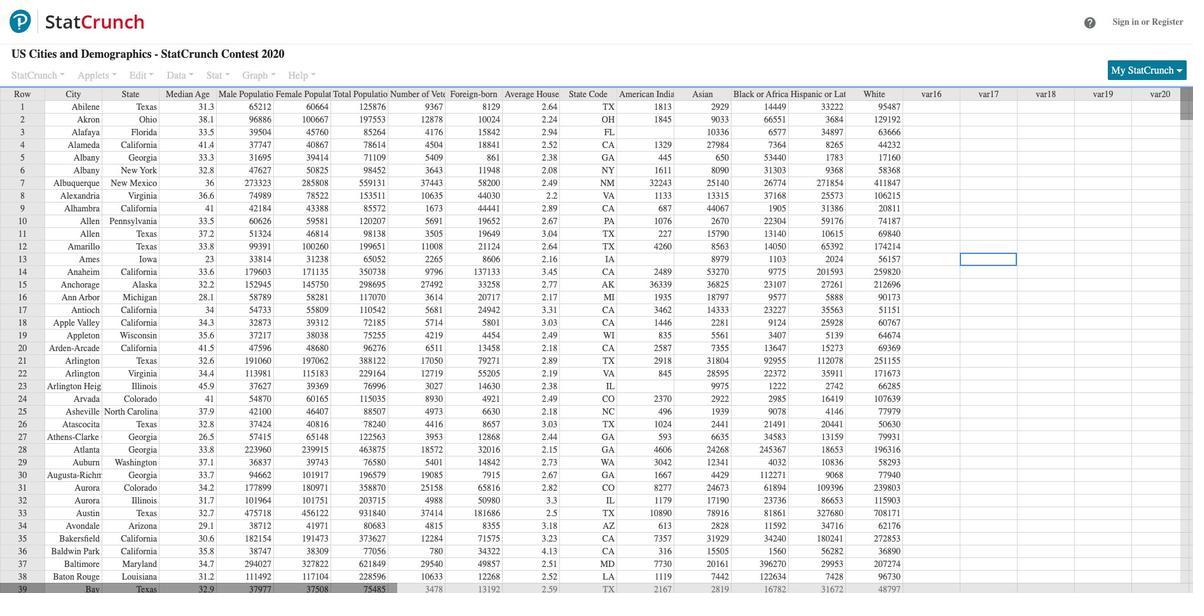 Task type: vqa. For each thing, say whether or not it's contained in the screenshot.
top 109
no



Task type: describe. For each thing, give the bounding box(es) containing it.
3684
[[826, 114, 844, 125]]

Empty cell, var17, row 13 text field
[[960, 253, 1017, 266]]

population for total
[[353, 89, 392, 100]]

colorado for arvada
[[124, 394, 157, 405]]

tx for 1813
[[603, 102, 615, 113]]

11008
[[421, 242, 443, 252]]

wi
[[603, 331, 615, 341]]

2441
[[711, 420, 729, 430]]

9033
[[711, 114, 729, 125]]

ca for 1446
[[602, 318, 615, 329]]

33.8 for 99391
[[199, 242, 214, 252]]

georgia for 33.3
[[129, 153, 157, 163]]

41 for 42184
[[205, 203, 214, 214]]

california for alameda
[[121, 140, 157, 151]]

1222
[[769, 381, 786, 392]]

835
[[659, 331, 672, 341]]

2 population from the left
[[304, 89, 343, 100]]

0 horizontal spatial 36
[[18, 547, 27, 557]]

12868
[[478, 432, 500, 443]]

35563
[[821, 305, 844, 316]]

ga for 593
[[602, 432, 615, 443]]

8606
[[482, 254, 500, 265]]

colorado for aurora
[[124, 483, 157, 494]]

47627
[[249, 165, 271, 176]]

18841
[[478, 140, 500, 151]]

33.7
[[199, 470, 214, 481]]

georgia for 33.7
[[129, 470, 157, 481]]

il for 3.3
[[606, 496, 615, 507]]

75255
[[364, 331, 386, 341]]

pennsylvania
[[110, 216, 157, 227]]

137133
[[474, 267, 500, 278]]

32016
[[478, 445, 500, 456]]

8265
[[826, 140, 844, 151]]

177899
[[245, 483, 271, 494]]

co for 8277
[[602, 483, 615, 494]]

1905
[[769, 203, 786, 214]]

new for new mexico
[[111, 178, 128, 189]]

2918
[[654, 356, 672, 367]]

veterans
[[431, 89, 462, 100]]

amarillo
[[68, 242, 100, 252]]

va for 1133
[[603, 191, 615, 202]]

1845
[[654, 114, 672, 125]]

8979
[[711, 254, 729, 265]]

31386
[[821, 203, 844, 214]]

8930
[[425, 394, 443, 405]]

2.16
[[542, 254, 557, 265]]

2.49 for 4921
[[542, 394, 557, 405]]

nc
[[602, 407, 615, 418]]

georgia for 26.5
[[129, 432, 157, 443]]

32.7
[[199, 509, 214, 519]]

var17
[[979, 89, 999, 100]]

2742
[[826, 381, 844, 392]]

32.8 for 47627
[[199, 165, 214, 176]]

115903
[[874, 496, 901, 507]]

2 vertical spatial arlington
[[47, 381, 82, 392]]

3505
[[425, 229, 443, 240]]

north
[[104, 407, 125, 418]]

or for black or african-american
[[757, 89, 764, 100]]

24268
[[707, 445, 729, 456]]

2.52 for 12268
[[542, 572, 557, 583]]

44441
[[478, 203, 500, 214]]

or inside banner
[[1142, 16, 1150, 27]]

texas for arlington
[[136, 356, 157, 367]]

california for baldwin park
[[121, 547, 157, 557]]

california for apple valley
[[121, 318, 157, 329]]

2.49 for 58200
[[542, 178, 557, 189]]

31.7
[[199, 496, 214, 507]]

35911
[[822, 369, 844, 380]]

196316
[[874, 445, 901, 456]]

ca for 2587
[[602, 343, 615, 354]]

41971
[[306, 521, 329, 532]]

36890
[[879, 547, 901, 557]]

708171
[[874, 509, 901, 519]]

▾
[[1177, 65, 1183, 76]]

0 horizontal spatial 23
[[18, 381, 27, 392]]

2.38 for 14630
[[542, 381, 557, 392]]

22372
[[764, 369, 786, 380]]

11948
[[478, 165, 500, 176]]

28
[[18, 445, 27, 456]]

ga for 4606
[[602, 445, 615, 456]]

alaska
[[132, 280, 157, 291]]

12878
[[421, 114, 443, 125]]

15273
[[821, 343, 844, 354]]

39743
[[306, 458, 329, 468]]

6511
[[426, 343, 443, 354]]

2.67 for 7915
[[542, 470, 557, 481]]

1935
[[654, 292, 672, 303]]

65052
[[364, 254, 386, 265]]

1 horizontal spatial 34
[[205, 305, 214, 316]]

33.8 for 223960
[[199, 445, 214, 456]]

120207
[[359, 216, 386, 227]]

327680
[[817, 509, 844, 519]]

40867
[[306, 140, 329, 151]]

58789
[[249, 292, 271, 303]]

va for 845
[[603, 369, 615, 380]]

2.2
[[546, 191, 557, 202]]

california for bakersfield
[[121, 534, 157, 545]]

aurora for colorado
[[75, 483, 100, 494]]

13159
[[821, 432, 844, 443]]

md
[[600, 559, 615, 570]]

texas for abilene
[[136, 102, 157, 113]]

2.82
[[542, 483, 557, 494]]

4416
[[425, 420, 443, 430]]

ca for 1329
[[602, 140, 615, 151]]

39414
[[306, 153, 329, 163]]

texas for austin
[[136, 509, 157, 519]]

650
[[716, 153, 729, 163]]

463875
[[359, 445, 386, 456]]

allen for texas
[[80, 229, 100, 240]]

2.64 for 21124
[[542, 242, 557, 252]]

115183
[[302, 369, 329, 380]]

19085
[[421, 470, 443, 481]]

2.38 for 861
[[542, 153, 557, 163]]

2281
[[711, 318, 729, 329]]

ga for 1667
[[602, 470, 615, 481]]

albany for new york
[[74, 165, 100, 176]]

ca for 3462
[[602, 305, 615, 316]]

54733
[[249, 305, 271, 316]]

101964
[[245, 496, 271, 507]]

687
[[659, 203, 672, 214]]

113981
[[245, 369, 271, 380]]

37414
[[421, 509, 443, 519]]

my
[[1112, 65, 1126, 76]]

33
[[18, 509, 27, 519]]

aurora for illinois
[[75, 496, 100, 507]]

texas for atascocita
[[136, 420, 157, 430]]

34322
[[478, 547, 500, 557]]

illinois for arlington heights
[[132, 381, 157, 392]]

2922
[[711, 394, 729, 405]]

388122
[[359, 356, 386, 367]]

2.67 for 19652
[[542, 216, 557, 227]]

37443
[[421, 178, 443, 189]]

19652
[[478, 216, 500, 227]]

albany for georgia
[[74, 153, 100, 163]]

327822
[[302, 559, 329, 570]]

34.3
[[199, 318, 214, 329]]

44030
[[478, 191, 500, 202]]

median age
[[166, 89, 210, 100]]

new for new york
[[121, 165, 138, 176]]

9068
[[826, 470, 844, 481]]

180241
[[817, 534, 844, 545]]

58293
[[879, 458, 901, 468]]

64674
[[879, 331, 901, 341]]

co for 2370
[[602, 394, 615, 405]]

rouge
[[77, 572, 100, 583]]

ca for 687
[[602, 203, 615, 214]]

bakersfield
[[59, 534, 100, 545]]



Task type: locate. For each thing, give the bounding box(es) containing it.
sign in or register
[[1113, 16, 1184, 27]]

tx down the pa
[[603, 229, 615, 240]]

il up az
[[606, 496, 615, 507]]

34 up 34.3
[[205, 305, 214, 316]]

1 population from the left
[[239, 89, 278, 100]]

95487
[[879, 102, 901, 113]]

33.8 down the 37.2
[[199, 242, 214, 252]]

state code
[[569, 89, 608, 100]]

2.89 down 2.2
[[542, 203, 557, 214]]

1 horizontal spatial 23
[[205, 254, 214, 265]]

1 horizontal spatial state
[[569, 89, 587, 100]]

1 va from the top
[[603, 191, 615, 202]]

1 virginia from the top
[[128, 191, 157, 202]]

21491
[[764, 420, 786, 430]]

3 2.49 from the top
[[542, 394, 557, 405]]

1 vertical spatial 3.03
[[542, 420, 557, 430]]

2 2.64 from the top
[[542, 242, 557, 252]]

colorado up carolina
[[124, 394, 157, 405]]

co
[[602, 394, 615, 405], [602, 483, 615, 494]]

1 2.67 from the top
[[542, 216, 557, 227]]

1 california from the top
[[121, 140, 157, 151]]

6 ca from the top
[[602, 343, 615, 354]]

1 vertical spatial virginia
[[128, 369, 157, 380]]

33.5 up 41.4
[[199, 127, 214, 138]]

ca down 'fl' at top right
[[602, 140, 615, 151]]

4.13
[[542, 547, 557, 557]]

texas up "ohio"
[[136, 102, 157, 113]]

396270
[[760, 559, 786, 570]]

76996
[[364, 381, 386, 392]]

population for male
[[239, 89, 278, 100]]

1 vertical spatial co
[[602, 483, 615, 494]]

2 georgia from the top
[[129, 432, 157, 443]]

85572
[[364, 203, 386, 214]]

albuquerque
[[53, 178, 100, 189]]

17050
[[421, 356, 443, 367]]

sign in or register banner
[[0, 0, 1193, 45]]

atlanta
[[74, 445, 100, 456]]

2.38 up 2.08
[[542, 153, 557, 163]]

arvada
[[74, 394, 100, 405]]

allen up 'amarillo'
[[80, 229, 100, 240]]

25573
[[821, 191, 844, 202]]

0 vertical spatial 23
[[205, 254, 214, 265]]

tx down wi
[[603, 356, 615, 367]]

2 allen from the top
[[80, 229, 100, 240]]

0 horizontal spatial state
[[122, 89, 140, 100]]

4 tx from the top
[[603, 356, 615, 367]]

arlington up arvada on the bottom of the page
[[47, 381, 82, 392]]

ca for 2489
[[602, 267, 615, 278]]

allen down alhambra
[[80, 216, 100, 227]]

33.8 up 37.1
[[199, 445, 214, 456]]

albany down alameda at top
[[74, 153, 100, 163]]

state for state
[[122, 89, 140, 100]]

2.64 up '2.24'
[[542, 102, 557, 113]]

tx up ia
[[603, 242, 615, 252]]

1 ca from the top
[[602, 140, 615, 151]]

14449
[[764, 102, 786, 113]]

2.52 for 18841
[[542, 140, 557, 151]]

california for antioch
[[121, 305, 157, 316]]

1103
[[769, 254, 786, 265]]

3.03 up 2.44
[[542, 420, 557, 430]]

georgia up new york
[[129, 153, 157, 163]]

household
[[536, 89, 575, 100]]

4 california from the top
[[121, 305, 157, 316]]

34 up 35
[[18, 521, 27, 532]]

il for 2.38
[[606, 381, 615, 392]]

3 california from the top
[[121, 267, 157, 278]]

tx for 2918
[[603, 356, 615, 367]]

0 vertical spatial virginia
[[128, 191, 157, 202]]

2 41 from the top
[[205, 394, 214, 405]]

2.52 down 2.51 at the bottom of the page
[[542, 572, 557, 583]]

statcrunch top level menu menu bar
[[0, 60, 1193, 85]]

0 horizontal spatial 34
[[18, 521, 27, 532]]

ca down az
[[602, 534, 615, 545]]

71109
[[364, 153, 386, 163]]

2 3.03 from the top
[[542, 420, 557, 430]]

arlington up arlington heights
[[65, 369, 100, 380]]

ga down nc
[[602, 432, 615, 443]]

0 vertical spatial 3.03
[[542, 318, 557, 329]]

4973
[[425, 407, 443, 418]]

38038
[[306, 331, 329, 341]]

1 vertical spatial 41
[[205, 394, 214, 405]]

2 california from the top
[[121, 203, 157, 214]]

1 vertical spatial 32.8
[[199, 420, 214, 430]]

1446
[[654, 318, 672, 329]]

3 texas from the top
[[136, 242, 157, 252]]

41 up the 37.9
[[205, 394, 214, 405]]

8 ca from the top
[[602, 547, 615, 557]]

32.8 for 37424
[[199, 420, 214, 430]]

18653
[[821, 445, 844, 456]]

allen for pennsylvania
[[80, 216, 100, 227]]

4454
[[482, 331, 500, 341]]

az
[[603, 521, 615, 532]]

or
[[1142, 16, 1150, 27], [757, 89, 764, 100], [825, 89, 832, 100]]

3027
[[425, 381, 443, 392]]

1 colorado from the top
[[124, 394, 157, 405]]

39504
[[249, 127, 271, 138]]

33.5 up the 37.2
[[199, 216, 214, 227]]

state
[[122, 89, 140, 100], [569, 89, 587, 100]]

tx for 10890
[[603, 509, 615, 519]]

19649
[[478, 229, 500, 240]]

171135
[[302, 267, 329, 278]]

0 vertical spatial illinois
[[132, 381, 157, 392]]

1 32.8 from the top
[[199, 165, 214, 176]]

1 aurora from the top
[[75, 483, 100, 494]]

il up nc
[[606, 381, 615, 392]]

1 state from the left
[[122, 89, 140, 100]]

53440
[[764, 153, 786, 163]]

33222
[[821, 102, 844, 113]]

ohio
[[139, 114, 157, 125]]

0 vertical spatial aurora
[[75, 483, 100, 494]]

4 georgia from the top
[[129, 470, 157, 481]]

2.89 for 79271
[[542, 356, 557, 367]]

4 ca from the top
[[602, 305, 615, 316]]

state up "ohio"
[[122, 89, 140, 100]]

2 2.67 from the top
[[542, 470, 557, 481]]

3 tx from the top
[[603, 242, 615, 252]]

1 vertical spatial arlington
[[65, 369, 100, 380]]

total
[[333, 89, 351, 100]]

7 california from the top
[[121, 534, 157, 545]]

texas up iowa
[[136, 242, 157, 252]]

1 vertical spatial 33.5
[[199, 216, 214, 227]]

1 vertical spatial albany
[[74, 165, 100, 176]]

0 vertical spatial 34
[[205, 305, 214, 316]]

georgia down carolina
[[129, 432, 157, 443]]

virginia for alexandria
[[128, 191, 157, 202]]

33.5 for 60626
[[199, 216, 214, 227]]

texas down pennsylvania
[[136, 229, 157, 240]]

112271
[[760, 470, 786, 481]]

2 2.38 from the top
[[542, 381, 557, 392]]

2 colorado from the top
[[124, 483, 157, 494]]

3 ca from the top
[[602, 267, 615, 278]]

ca for 316
[[602, 547, 615, 557]]

1 horizontal spatial or
[[825, 89, 832, 100]]

106215
[[874, 191, 901, 202]]

1 vertical spatial aurora
[[75, 496, 100, 507]]

26774
[[764, 178, 786, 189]]

3.03 for 8657
[[542, 420, 557, 430]]

2.89 for 44441
[[542, 203, 557, 214]]

1 vertical spatial 23
[[18, 381, 27, 392]]

tx for 1024
[[603, 420, 615, 430]]

2 32.8 from the top
[[199, 420, 214, 430]]

2 horizontal spatial population
[[353, 89, 392, 100]]

26
[[18, 420, 27, 430]]

2 vertical spatial 2.49
[[542, 394, 557, 405]]

row
[[14, 89, 31, 100]]

illinois up carolina
[[132, 381, 157, 392]]

58281
[[306, 292, 329, 303]]

2 ga from the top
[[602, 432, 615, 443]]

25158
[[421, 483, 443, 494]]

5
[[20, 153, 25, 163]]

california up wisconsin
[[121, 318, 157, 329]]

36 up 36.6
[[205, 178, 214, 189]]

1 2.64 from the top
[[542, 102, 557, 113]]

2.49 down 3.31
[[542, 331, 557, 341]]

33.5 for 39504
[[199, 127, 214, 138]]

0 vertical spatial 2.49
[[542, 178, 557, 189]]

population up 60664
[[304, 89, 343, 100]]

1 vertical spatial 36
[[18, 547, 27, 557]]

2 aurora from the top
[[75, 496, 100, 507]]

va down wi
[[603, 369, 615, 380]]

2.64 for 8129
[[542, 102, 557, 113]]

1 vertical spatial 2.89
[[542, 356, 557, 367]]

5561
[[711, 331, 729, 341]]

1 33.5 from the top
[[199, 127, 214, 138]]

2.64 down 3.04
[[542, 242, 557, 252]]

0 vertical spatial colorado
[[124, 394, 157, 405]]

1 3.03 from the top
[[542, 318, 557, 329]]

1 vertical spatial 2.38
[[542, 381, 557, 392]]

tx up az
[[603, 509, 615, 519]]

1 vertical spatial illinois
[[132, 496, 157, 507]]

41 down 36.6
[[205, 203, 214, 214]]

2 2.52 from the top
[[542, 572, 557, 583]]

2 virginia from the top
[[128, 369, 157, 380]]

96276
[[364, 343, 386, 354]]

new up new mexico on the left of page
[[121, 165, 138, 176]]

california up maryland
[[121, 547, 157, 557]]

621849
[[359, 559, 386, 570]]

ca up wi
[[602, 318, 615, 329]]

2.49 down 2.19
[[542, 394, 557, 405]]

or up 33222
[[825, 89, 832, 100]]

8 california from the top
[[121, 547, 157, 557]]

atascocita
[[62, 420, 100, 430]]

1 33.8 from the top
[[199, 242, 214, 252]]

1 2.89 from the top
[[542, 203, 557, 214]]

251155
[[874, 356, 901, 367]]

michigan
[[123, 292, 157, 303]]

1 albany from the top
[[74, 153, 100, 163]]

1 vertical spatial 2.52
[[542, 572, 557, 583]]

171673
[[874, 369, 901, 380]]

1 illinois from the top
[[132, 381, 157, 392]]

0 vertical spatial 2.52
[[542, 140, 557, 151]]

ca down wi
[[602, 343, 615, 354]]

ga up ny
[[602, 153, 615, 163]]

california for arden-arcade
[[121, 343, 157, 354]]

0 vertical spatial 33.5
[[199, 127, 214, 138]]

Data set title: click to edit text field
[[11, 45, 379, 62]]

1 horizontal spatial population
[[304, 89, 343, 100]]

98138
[[364, 229, 386, 240]]

co up nc
[[602, 394, 615, 405]]

2 33.5 from the top
[[199, 216, 214, 227]]

california down wisconsin
[[121, 343, 157, 354]]

hispanic or latino white
[[791, 89, 885, 100]]

6 tx from the top
[[603, 509, 615, 519]]

27984
[[707, 140, 729, 151]]

2 state from the left
[[569, 89, 587, 100]]

9577
[[769, 292, 786, 303]]

1 vertical spatial 2.67
[[542, 470, 557, 481]]

colorado down washington
[[124, 483, 157, 494]]

1 vertical spatial va
[[603, 369, 615, 380]]

state left code
[[569, 89, 587, 100]]

32243
[[650, 178, 672, 189]]

0 vertical spatial 41
[[205, 203, 214, 214]]

27
[[18, 432, 27, 443]]

47596
[[249, 343, 271, 354]]

ca up md
[[602, 547, 615, 557]]

32.8 up 26.5
[[199, 420, 214, 430]]

0 vertical spatial 32.8
[[199, 165, 214, 176]]

ga up wa
[[602, 445, 615, 456]]

24
[[18, 394, 27, 405]]

2.38 down 2.19
[[542, 381, 557, 392]]

14333
[[707, 305, 729, 316]]

1 2.49 from the top
[[542, 178, 557, 189]]

2 2.49 from the top
[[542, 331, 557, 341]]

1 41 from the top
[[205, 203, 214, 214]]

2.73
[[542, 458, 557, 468]]

baltimore
[[64, 559, 100, 570]]

texas down wisconsin
[[136, 356, 157, 367]]

34897
[[821, 127, 844, 138]]

0 vertical spatial il
[[606, 381, 615, 392]]

18
[[18, 318, 27, 329]]

ca up 'ak' at the top right of page
[[602, 267, 615, 278]]

174214
[[874, 242, 901, 252]]

3 georgia from the top
[[129, 445, 157, 456]]

3.03 down 3.31
[[542, 318, 557, 329]]

california down michigan
[[121, 305, 157, 316]]

1 vertical spatial colorado
[[124, 483, 157, 494]]

2.18 for 13458
[[542, 343, 557, 354]]

2.67 down the 2.73
[[542, 470, 557, 481]]

3 ga from the top
[[602, 445, 615, 456]]

1 2.52 from the top
[[542, 140, 557, 151]]

0 vertical spatial 2.89
[[542, 203, 557, 214]]

5 ca from the top
[[602, 318, 615, 329]]

2 tx from the top
[[603, 229, 615, 240]]

or right in
[[1142, 16, 1150, 27]]

1 vertical spatial il
[[606, 496, 615, 507]]

ca down mi
[[602, 305, 615, 316]]

76580
[[364, 458, 386, 468]]

86653
[[821, 496, 844, 507]]

texas for allen
[[136, 229, 157, 240]]

7 ca from the top
[[602, 534, 615, 545]]

23 down 22
[[18, 381, 27, 392]]

illinois for aurora
[[132, 496, 157, 507]]

6 california from the top
[[121, 343, 157, 354]]

4 texas from the top
[[136, 356, 157, 367]]

1 allen from the top
[[80, 216, 100, 227]]

60165
[[306, 394, 329, 405]]

0 vertical spatial 36
[[205, 178, 214, 189]]

1 horizontal spatial 36
[[205, 178, 214, 189]]

1 2.38 from the top
[[542, 153, 557, 163]]

6 texas from the top
[[136, 509, 157, 519]]

2 illinois from the top
[[132, 496, 157, 507]]

1 vertical spatial 34
[[18, 521, 27, 532]]

2.89 up 2.19
[[542, 356, 557, 367]]

population up 65212
[[239, 89, 278, 100]]

46407
[[306, 407, 329, 418]]

georgia for 33.8
[[129, 445, 157, 456]]

33.8
[[199, 242, 214, 252], [199, 445, 214, 456]]

california down arizona
[[121, 534, 157, 545]]

2.18 up 2.44
[[542, 407, 557, 418]]

32.8 down 33.3
[[199, 165, 214, 176]]

virginia for arlington
[[128, 369, 157, 380]]

41 for 54870
[[205, 394, 214, 405]]

1 vertical spatial 2.64
[[542, 242, 557, 252]]

2 33.8 from the top
[[199, 445, 214, 456]]

arlington for virginia
[[65, 369, 100, 380]]

4260
[[654, 242, 672, 252]]

2.49 for 4454
[[542, 331, 557, 341]]

2 co from the top
[[602, 483, 615, 494]]

1 tx from the top
[[603, 102, 615, 113]]

1 ga from the top
[[602, 153, 615, 163]]

texas down carolina
[[136, 420, 157, 430]]

tx for 4260
[[603, 242, 615, 252]]

3 population from the left
[[353, 89, 392, 100]]

georgia up washington
[[129, 445, 157, 456]]

alexandria
[[60, 191, 100, 202]]

california up alaska
[[121, 267, 157, 278]]

5 california from the top
[[121, 318, 157, 329]]

or right black
[[757, 89, 764, 100]]

florida
[[131, 127, 157, 138]]

5 tx from the top
[[603, 420, 615, 430]]

0 vertical spatial co
[[602, 394, 615, 405]]

1 vertical spatial new
[[111, 178, 128, 189]]

arlington heights
[[47, 381, 112, 392]]

sign
[[1113, 16, 1130, 27]]

2 il from the top
[[606, 496, 615, 507]]

0 vertical spatial 2.64
[[542, 102, 557, 113]]

0 vertical spatial 2.38
[[542, 153, 557, 163]]

population up 125876
[[353, 89, 392, 100]]

2 texas from the top
[[136, 229, 157, 240]]

2 2.89 from the top
[[542, 356, 557, 367]]

32
[[18, 496, 27, 507]]

350738
[[359, 267, 386, 278]]

1 il from the top
[[606, 381, 615, 392]]

2.67 up 3.04
[[542, 216, 557, 227]]

4 ga from the top
[[602, 470, 615, 481]]

0 horizontal spatial or
[[757, 89, 764, 100]]

virginia up carolina
[[128, 369, 157, 380]]

1 vertical spatial allen
[[80, 229, 100, 240]]

menu bar
[[0, 64, 381, 85]]

94662
[[249, 470, 271, 481]]

3.03 for 5801
[[542, 318, 557, 329]]

1 co from the top
[[602, 394, 615, 405]]

1 vertical spatial 33.8
[[199, 445, 214, 456]]

0 vertical spatial allen
[[80, 216, 100, 227]]

18572
[[421, 445, 443, 456]]

illinois up arizona
[[132, 496, 157, 507]]

0 vertical spatial albany
[[74, 153, 100, 163]]

arlington down arcade
[[65, 356, 100, 367]]

0 vertical spatial 2.18
[[542, 343, 557, 354]]

georgia down washington
[[129, 470, 157, 481]]

state for state code
[[569, 89, 587, 100]]

2 va from the top
[[603, 369, 615, 380]]

new down new york
[[111, 178, 128, 189]]

2 ca from the top
[[602, 203, 615, 214]]

auburn
[[73, 458, 100, 468]]

co down wa
[[602, 483, 615, 494]]

27261
[[821, 280, 844, 291]]

2.18 for 6630
[[542, 407, 557, 418]]

10633
[[421, 572, 443, 583]]

va down nm
[[603, 191, 615, 202]]

1 2.18 from the top
[[542, 343, 557, 354]]

0 vertical spatial arlington
[[65, 356, 100, 367]]

90173
[[879, 292, 901, 303]]

2 2.18 from the top
[[542, 407, 557, 418]]

0 vertical spatial new
[[121, 165, 138, 176]]

albany up the "albuquerque"
[[74, 165, 100, 176]]

or for hispanic or latino white
[[825, 89, 832, 100]]

tx up oh
[[603, 102, 615, 113]]

2.52 down 2.94
[[542, 140, 557, 151]]

1 vertical spatial 2.18
[[542, 407, 557, 418]]

2 albany from the top
[[74, 165, 100, 176]]

california for alhambra
[[121, 203, 157, 214]]

ca up the pa
[[602, 203, 615, 214]]

2.18 up 2.19
[[542, 343, 557, 354]]

182154
[[245, 534, 271, 545]]

1 vertical spatial 2.49
[[542, 331, 557, 341]]

35.6
[[199, 331, 214, 341]]

1 texas from the top
[[136, 102, 157, 113]]

ny
[[602, 165, 615, 176]]

california up pennsylvania
[[121, 203, 157, 214]]

menu bar inside 'statcrunch top level menu' menu bar
[[0, 64, 381, 85]]

0 vertical spatial 33.8
[[199, 242, 214, 252]]

texas up arizona
[[136, 509, 157, 519]]

1 georgia from the top
[[129, 153, 157, 163]]

36 down 35
[[18, 547, 27, 557]]

31.2
[[199, 572, 214, 583]]

23 up 33.6
[[205, 254, 214, 265]]

92955
[[764, 356, 786, 367]]

239915
[[302, 445, 329, 456]]

tx down nc
[[603, 420, 615, 430]]

california down florida
[[121, 140, 157, 151]]

ga down wa
[[602, 470, 615, 481]]

my statcrunch ▾ main content
[[0, 44, 1193, 594]]

wa
[[601, 458, 615, 468]]

california for anaheim
[[121, 267, 157, 278]]

arlington for texas
[[65, 356, 100, 367]]

ga for 445
[[602, 153, 615, 163]]

229164
[[359, 369, 386, 380]]

5 texas from the top
[[136, 420, 157, 430]]

2.49 down 2.08
[[542, 178, 557, 189]]

tx for 227
[[603, 229, 615, 240]]

0 vertical spatial 2.67
[[542, 216, 557, 227]]

texas for amarillo
[[136, 242, 157, 252]]

16
[[18, 292, 27, 303]]

ca for 7357
[[602, 534, 615, 545]]

2 horizontal spatial or
[[1142, 16, 1150, 27]]

2
[[20, 114, 25, 125]]

in
[[1132, 16, 1139, 27]]

0 horizontal spatial population
[[239, 89, 278, 100]]

0 vertical spatial va
[[603, 191, 615, 202]]

virginia
[[128, 191, 157, 202], [128, 369, 157, 380]]

virginia down mexico
[[128, 191, 157, 202]]



